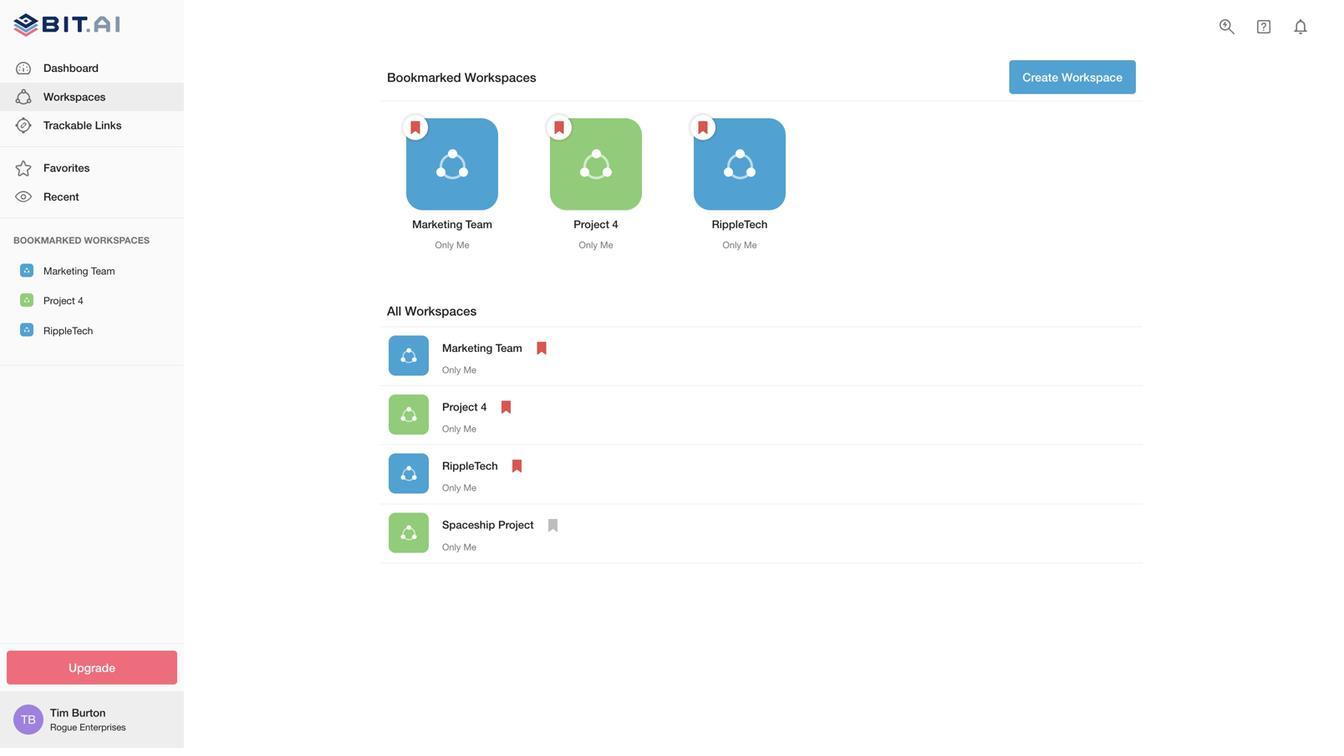 Task type: locate. For each thing, give the bounding box(es) containing it.
4
[[612, 218, 618, 231], [78, 295, 83, 307], [481, 400, 487, 413]]

spaceship
[[442, 518, 495, 531]]

1 vertical spatial marketing
[[43, 265, 88, 277]]

favorites
[[43, 162, 90, 174]]

1 vertical spatial 4
[[78, 295, 83, 307]]

workspaces right all
[[405, 303, 477, 319]]

0 horizontal spatial rippletech
[[43, 325, 93, 336]]

workspaces button
[[0, 83, 184, 111]]

recent
[[43, 190, 79, 203]]

create workspace
[[1023, 70, 1123, 84]]

workspace
[[1062, 70, 1123, 84]]

2 vertical spatial rippletech
[[442, 459, 498, 472]]

team inside button
[[91, 265, 115, 277]]

spaceship project
[[442, 518, 534, 531]]

2 vertical spatial remove bookmark image
[[507, 456, 527, 476]]

0 vertical spatial 4
[[612, 218, 618, 231]]

tb
[[21, 713, 36, 727]]

rippletech inside button
[[43, 325, 93, 336]]

2 vertical spatial project 4
[[442, 400, 487, 413]]

workspaces right bookmarked
[[465, 70, 536, 85]]

me
[[456, 240, 469, 251], [600, 240, 613, 251], [744, 240, 757, 251], [464, 365, 477, 375], [464, 424, 477, 434], [464, 483, 477, 493], [464, 542, 477, 552]]

1 horizontal spatial 4
[[481, 400, 487, 413]]

0 vertical spatial workspaces
[[465, 70, 536, 85]]

workspaces for bookmarked workspaces
[[465, 70, 536, 85]]

dashboard button
[[0, 54, 184, 83]]

1 vertical spatial rippletech
[[43, 325, 93, 336]]

marketing team
[[412, 218, 492, 231], [43, 265, 115, 277], [442, 341, 522, 354]]

team
[[466, 218, 492, 231], [91, 265, 115, 277], [496, 341, 522, 354]]

project 4 button
[[0, 285, 184, 315]]

remove bookmark image for rippletech
[[507, 456, 527, 476]]

2 vertical spatial workspaces
[[405, 303, 477, 319]]

0 vertical spatial team
[[466, 218, 492, 231]]

0 vertical spatial project 4
[[574, 218, 618, 231]]

2 vertical spatial 4
[[481, 400, 487, 413]]

tim burton rogue enterprises
[[50, 707, 126, 733]]

remove bookmark image
[[405, 117, 426, 138], [693, 117, 713, 138], [532, 338, 552, 358]]

project 4
[[574, 218, 618, 231], [43, 295, 83, 307], [442, 400, 487, 413]]

workspaces
[[465, 70, 536, 85], [43, 90, 106, 103], [405, 303, 477, 319]]

workspaces down dashboard
[[43, 90, 106, 103]]

1 horizontal spatial project 4
[[442, 400, 487, 413]]

create
[[1023, 70, 1059, 84]]

tim
[[50, 707, 69, 720]]

rippletech
[[712, 218, 768, 231], [43, 325, 93, 336], [442, 459, 498, 472]]

0 vertical spatial rippletech
[[712, 218, 768, 231]]

only
[[435, 240, 454, 251], [579, 240, 598, 251], [723, 240, 742, 251], [442, 365, 461, 375], [442, 424, 461, 434], [442, 483, 461, 493], [442, 542, 461, 552]]

project
[[574, 218, 609, 231], [43, 295, 75, 307], [442, 400, 478, 413], [498, 518, 534, 531]]

1 vertical spatial marketing team
[[43, 265, 115, 277]]

1 vertical spatial team
[[91, 265, 115, 277]]

marketing
[[412, 218, 463, 231], [43, 265, 88, 277], [442, 341, 493, 354]]

0 horizontal spatial team
[[91, 265, 115, 277]]

upgrade button
[[7, 651, 177, 685]]

trackable
[[43, 119, 92, 132]]

0 horizontal spatial 4
[[78, 295, 83, 307]]

1 vertical spatial remove bookmark image
[[496, 397, 516, 417]]

marketing team inside marketing team button
[[43, 265, 115, 277]]

rippletech button
[[0, 315, 184, 345]]

only me
[[435, 240, 469, 251], [579, 240, 613, 251], [723, 240, 757, 251], [442, 365, 477, 375], [442, 424, 477, 434], [442, 483, 477, 493], [442, 542, 477, 552]]

1 vertical spatial project 4
[[43, 295, 83, 307]]

workspaces for all workspaces
[[405, 303, 477, 319]]

2 horizontal spatial 4
[[612, 218, 618, 231]]

project 4 inside button
[[43, 295, 83, 307]]

1 vertical spatial workspaces
[[43, 90, 106, 103]]

2 horizontal spatial team
[[496, 341, 522, 354]]

trackable links
[[43, 119, 122, 132]]

0 horizontal spatial remove bookmark image
[[405, 117, 426, 138]]

0 horizontal spatial project 4
[[43, 295, 83, 307]]

bookmarked workspaces
[[387, 70, 536, 85]]

2 horizontal spatial remove bookmark image
[[693, 117, 713, 138]]

remove bookmark image
[[549, 117, 569, 138], [496, 397, 516, 417], [507, 456, 527, 476]]

0 vertical spatial remove bookmark image
[[549, 117, 569, 138]]

bookmarked
[[387, 70, 461, 85]]

trackable links button
[[0, 111, 184, 140]]



Task type: describe. For each thing, give the bounding box(es) containing it.
bookmarked
[[13, 235, 82, 246]]

upgrade
[[69, 661, 115, 675]]

1 horizontal spatial rippletech
[[442, 459, 498, 472]]

marketing team button
[[0, 255, 184, 285]]

2 vertical spatial team
[[496, 341, 522, 354]]

recent button
[[0, 183, 184, 211]]

rogue
[[50, 722, 77, 733]]

2 vertical spatial marketing team
[[442, 341, 522, 354]]

2 horizontal spatial rippletech
[[712, 218, 768, 231]]

4 inside button
[[78, 295, 83, 307]]

workspaces inside button
[[43, 90, 106, 103]]

remove bookmark image for marketing team
[[405, 117, 426, 138]]

0 vertical spatial marketing
[[412, 218, 463, 231]]

marketing inside marketing team button
[[43, 265, 88, 277]]

burton
[[72, 707, 106, 720]]

0 vertical spatial marketing team
[[412, 218, 492, 231]]

project inside button
[[43, 295, 75, 307]]

links
[[95, 119, 122, 132]]

dashboard
[[43, 62, 99, 74]]

remove bookmark image for project 4
[[496, 397, 516, 417]]

all
[[387, 303, 401, 319]]

favorites button
[[0, 154, 184, 183]]

bookmarked workspaces
[[13, 235, 150, 246]]

all workspaces
[[387, 303, 477, 319]]

1 horizontal spatial remove bookmark image
[[532, 338, 552, 358]]

2 horizontal spatial project 4
[[574, 218, 618, 231]]

1 horizontal spatial team
[[466, 218, 492, 231]]

workspaces
[[84, 235, 150, 246]]

bookmark image
[[543, 515, 563, 535]]

remove bookmark image for rippletech
[[693, 117, 713, 138]]

2 vertical spatial marketing
[[442, 341, 493, 354]]

enterprises
[[80, 722, 126, 733]]



Task type: vqa. For each thing, say whether or not it's contained in the screenshot.
"Dashboard" button
yes



